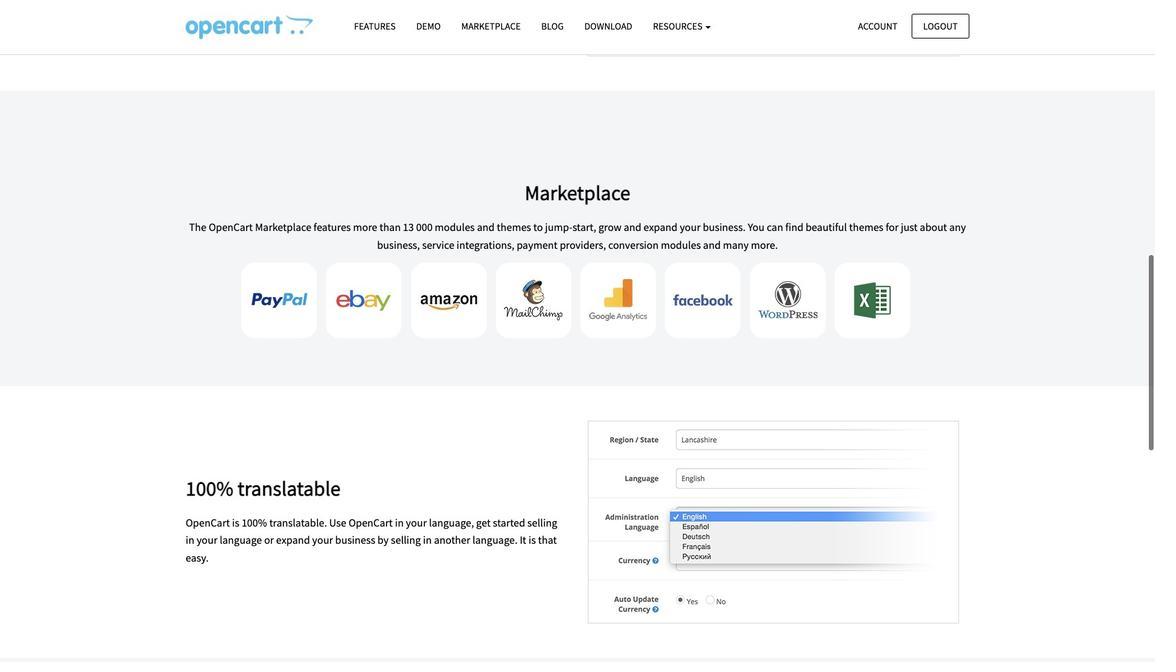 Task type: describe. For each thing, give the bounding box(es) containing it.
marketplace inside the opencart marketplace features more than 13 000 modules and themes to jump-start, grow and expand your business. you can find beautiful themes for just about any business, service integrations, payment providers, conversion modules and many more.
[[255, 220, 311, 234]]

jump-
[[545, 220, 573, 234]]

100% translatable image
[[588, 421, 959, 624]]

business
[[335, 533, 375, 547]]

many
[[723, 238, 749, 251]]

0 horizontal spatial in
[[186, 533, 194, 547]]

logout
[[923, 20, 958, 32]]

opencart inside the opencart marketplace features more than 13 000 modules and themes to jump-start, grow and expand your business. you can find beautiful themes for just about any business, service integrations, payment providers, conversion modules and many more.
[[209, 220, 253, 234]]

any
[[950, 220, 966, 234]]

expand for 100% translatable
[[276, 533, 310, 547]]

features link
[[344, 14, 406, 39]]

your inside the opencart marketplace features more than 13 000 modules and themes to jump-start, grow and expand your business. you can find beautiful themes for just about any business, service integrations, payment providers, conversion modules and many more.
[[680, 220, 701, 234]]

or
[[264, 533, 274, 547]]

integrations,
[[457, 238, 515, 251]]

features
[[314, 220, 351, 234]]

paypal image
[[242, 262, 317, 338]]

logout link
[[912, 13, 970, 38]]

excel image
[[835, 262, 910, 338]]

demo link
[[406, 14, 451, 39]]

use
[[329, 516, 346, 529]]

2 themes from the left
[[849, 220, 884, 234]]

2 horizontal spatial in
[[423, 533, 432, 547]]

start,
[[573, 220, 596, 234]]

the
[[189, 220, 206, 234]]

1 horizontal spatial in
[[395, 516, 404, 529]]

extension installer image
[[588, 0, 959, 56]]

just
[[901, 220, 918, 234]]

marketplace link
[[451, 14, 531, 39]]

business,
[[377, 238, 420, 251]]

to
[[534, 220, 543, 234]]

easy.
[[186, 551, 209, 565]]

find
[[786, 220, 804, 234]]

providers,
[[560, 238, 606, 251]]

your down use
[[312, 533, 333, 547]]

resources link
[[643, 14, 722, 39]]

1 themes from the left
[[497, 220, 531, 234]]

mailchimp image
[[496, 262, 571, 338]]

expand for marketplace
[[644, 220, 678, 234]]

your left language,
[[406, 516, 427, 529]]

0 horizontal spatial selling
[[391, 533, 421, 547]]

more.
[[751, 238, 778, 251]]

your up easy.
[[197, 533, 217, 547]]

get
[[476, 516, 491, 529]]

opencart up easy.
[[186, 516, 230, 529]]

by
[[378, 533, 389, 547]]



Task type: vqa. For each thing, say whether or not it's contained in the screenshot.
the leftmost am
no



Task type: locate. For each thing, give the bounding box(es) containing it.
1 horizontal spatial expand
[[644, 220, 678, 234]]

1 horizontal spatial is
[[529, 533, 536, 547]]

conversion
[[608, 238, 659, 251]]

you
[[748, 220, 765, 234]]

download link
[[574, 14, 643, 39]]

opencart - features image
[[186, 14, 313, 39]]

1 horizontal spatial modules
[[661, 238, 701, 251]]

selling right the by
[[391, 533, 421, 547]]

0 horizontal spatial and
[[477, 220, 495, 234]]

features
[[354, 20, 396, 32]]

modules up service
[[435, 220, 475, 234]]

1 horizontal spatial 100%
[[242, 516, 267, 529]]

more
[[353, 220, 377, 234]]

than
[[380, 220, 401, 234]]

1 horizontal spatial marketplace
[[461, 20, 521, 32]]

business.
[[703, 220, 746, 234]]

100% translatable
[[186, 475, 341, 501]]

opencart up the by
[[349, 516, 393, 529]]

in up easy.
[[186, 533, 194, 547]]

it
[[520, 533, 526, 547]]

opencart
[[209, 220, 253, 234], [186, 516, 230, 529], [349, 516, 393, 529]]

is
[[232, 516, 239, 529], [529, 533, 536, 547]]

marketplace left features
[[255, 220, 311, 234]]

marketplace
[[461, 20, 521, 32], [525, 179, 631, 206], [255, 220, 311, 234]]

expand down translatable.
[[276, 533, 310, 547]]

word press image
[[750, 262, 826, 338]]

and up 'conversion'
[[624, 220, 642, 234]]

13
[[403, 220, 414, 234]]

1 vertical spatial expand
[[276, 533, 310, 547]]

100%
[[186, 475, 233, 501], [242, 516, 267, 529]]

and down business.
[[703, 238, 721, 251]]

amazon image
[[411, 262, 487, 338]]

grow
[[599, 220, 622, 234]]

expand inside the opencart marketplace features more than 13 000 modules and themes to jump-start, grow and expand your business. you can find beautiful themes for just about any business, service integrations, payment providers, conversion modules and many more.
[[644, 220, 678, 234]]

expand inside opencart is 100% translatable. use opencart in your language, get started selling in your language or expand your business by selling in another language. it is that easy.
[[276, 533, 310, 547]]

expand up 'conversion'
[[644, 220, 678, 234]]

0 vertical spatial expand
[[644, 220, 678, 234]]

another
[[434, 533, 470, 547]]

about
[[920, 220, 947, 234]]

0 horizontal spatial is
[[232, 516, 239, 529]]

and up the integrations, at the top of page
[[477, 220, 495, 234]]

0 vertical spatial modules
[[435, 220, 475, 234]]

000
[[416, 220, 433, 234]]

1 horizontal spatial and
[[624, 220, 642, 234]]

themes left to
[[497, 220, 531, 234]]

0 vertical spatial 100%
[[186, 475, 233, 501]]

is up language
[[232, 516, 239, 529]]

selling
[[528, 516, 557, 529], [391, 533, 421, 547]]

and
[[477, 220, 495, 234], [624, 220, 642, 234], [703, 238, 721, 251]]

themes left for
[[849, 220, 884, 234]]

beautiful
[[806, 220, 847, 234]]

0 horizontal spatial 100%
[[186, 475, 233, 501]]

ebay image
[[326, 262, 402, 338]]

account link
[[847, 13, 910, 38]]

language,
[[429, 516, 474, 529]]

1 horizontal spatial themes
[[849, 220, 884, 234]]

1 vertical spatial modules
[[661, 238, 701, 251]]

modules right 'conversion'
[[661, 238, 701, 251]]

can
[[767, 220, 783, 234]]

expand
[[644, 220, 678, 234], [276, 533, 310, 547]]

1 horizontal spatial selling
[[528, 516, 557, 529]]

2 horizontal spatial marketplace
[[525, 179, 631, 206]]

account
[[858, 20, 898, 32]]

started
[[493, 516, 525, 529]]

marketplace up start,
[[525, 179, 631, 206]]

translatable.
[[269, 516, 327, 529]]

modules
[[435, 220, 475, 234], [661, 238, 701, 251]]

in left another
[[423, 533, 432, 547]]

the opencart marketplace features more than 13 000 modules and themes to jump-start, grow and expand your business. you can find beautiful themes for just about any business, service integrations, payment providers, conversion modules and many more.
[[189, 220, 966, 251]]

service
[[422, 238, 454, 251]]

is right it
[[529, 533, 536, 547]]

in
[[395, 516, 404, 529], [186, 533, 194, 547], [423, 533, 432, 547]]

language
[[220, 533, 262, 547]]

google analytics image
[[580, 262, 656, 338]]

0 vertical spatial is
[[232, 516, 239, 529]]

demo
[[416, 20, 441, 32]]

your left business.
[[680, 220, 701, 234]]

that
[[538, 533, 557, 547]]

translatable
[[238, 475, 341, 501]]

your
[[680, 220, 701, 234], [406, 516, 427, 529], [197, 533, 217, 547], [312, 533, 333, 547]]

payment
[[517, 238, 558, 251]]

1 vertical spatial marketplace
[[525, 179, 631, 206]]

facebook image
[[665, 262, 741, 338]]

download
[[585, 20, 632, 32]]

0 horizontal spatial modules
[[435, 220, 475, 234]]

1 vertical spatial 100%
[[242, 516, 267, 529]]

1 vertical spatial is
[[529, 533, 536, 547]]

0 horizontal spatial themes
[[497, 220, 531, 234]]

selling up that at left
[[528, 516, 557, 529]]

for
[[886, 220, 899, 234]]

language.
[[473, 533, 518, 547]]

marketplace left blog
[[461, 20, 521, 32]]

2 horizontal spatial and
[[703, 238, 721, 251]]

opencart is 100% translatable. use opencart in your language, get started selling in your language or expand your business by selling in another language. it is that easy.
[[186, 516, 557, 565]]

2 vertical spatial marketplace
[[255, 220, 311, 234]]

blog
[[541, 20, 564, 32]]

0 horizontal spatial expand
[[276, 533, 310, 547]]

themes
[[497, 220, 531, 234], [849, 220, 884, 234]]

0 vertical spatial marketplace
[[461, 20, 521, 32]]

resources
[[653, 20, 705, 32]]

1 vertical spatial selling
[[391, 533, 421, 547]]

blog link
[[531, 14, 574, 39]]

in left language,
[[395, 516, 404, 529]]

opencart right the
[[209, 220, 253, 234]]

0 vertical spatial selling
[[528, 516, 557, 529]]

0 horizontal spatial marketplace
[[255, 220, 311, 234]]

100% inside opencart is 100% translatable. use opencart in your language, get started selling in your language or expand your business by selling in another language. it is that easy.
[[242, 516, 267, 529]]



